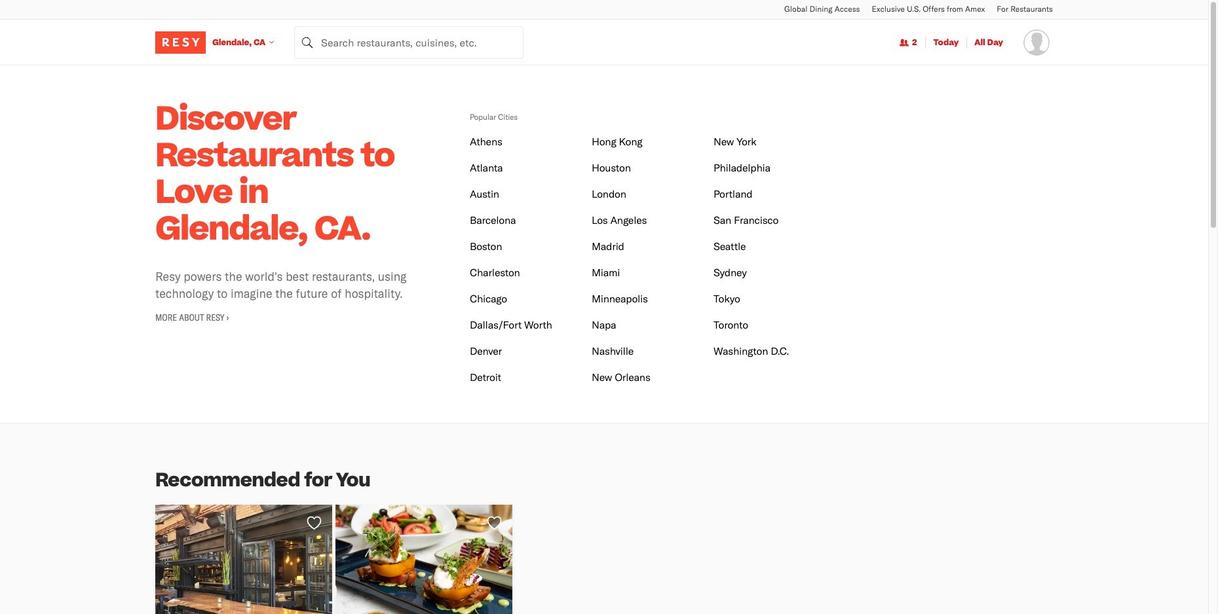 Task type: locate. For each thing, give the bounding box(es) containing it.
Add Chess Park Lounge to favorites checkbox
[[306, 515, 323, 532]]

None field
[[294, 26, 524, 59]]

Add Atrium Estiatorio to favorites checkbox
[[486, 515, 503, 532]]

Search restaurants, cuisines, etc. text field
[[294, 26, 524, 59]]



Task type: vqa. For each thing, say whether or not it's contained in the screenshot.
Add Atrium Estiatorio to favorites checkbox
yes



Task type: describe. For each thing, give the bounding box(es) containing it.
recommended for you collection main content
[[146, 457, 1063, 615]]



